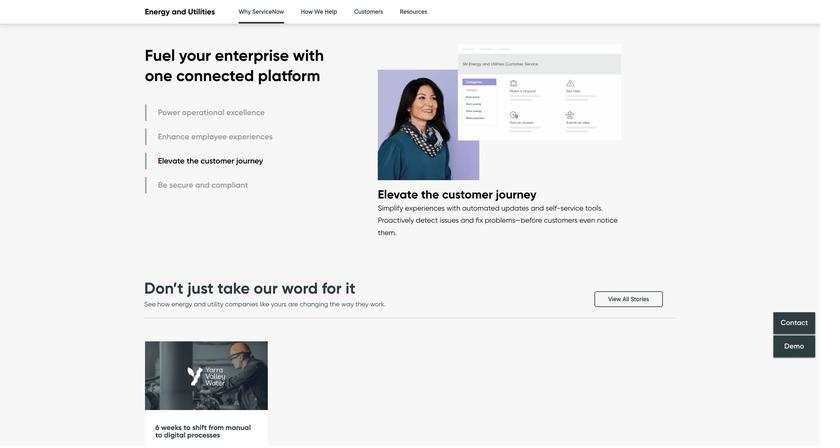 Task type: vqa. For each thing, say whether or not it's contained in the screenshot.
notice
yes



Task type: describe. For each thing, give the bounding box(es) containing it.
demo link
[[774, 336, 816, 358]]

notice
[[597, 216, 618, 225]]

demo
[[785, 342, 805, 351]]

connected
[[176, 66, 254, 86]]

enhance
[[158, 132, 189, 142]]

utility
[[208, 301, 224, 308]]

problems—before
[[485, 216, 543, 225]]

servicenow
[[252, 8, 284, 15]]

help
[[325, 8, 337, 15]]

excellence
[[227, 108, 265, 117]]

the for elevate the customer journey
[[187, 156, 199, 166]]

and right energy
[[172, 7, 186, 17]]

how we help link
[[301, 0, 337, 24]]

manual
[[226, 424, 251, 433]]

tools.
[[586, 204, 603, 213]]

customers
[[354, 8, 383, 15]]

it
[[346, 279, 356, 299]]

work.
[[370, 301, 386, 308]]

why
[[239, 8, 251, 15]]

we
[[315, 8, 323, 15]]

operational
[[182, 108, 225, 117]]

0 horizontal spatial to
[[155, 431, 162, 440]]

and left fix
[[461, 216, 474, 225]]

word
[[282, 279, 318, 299]]

power
[[158, 108, 180, 117]]

processes
[[187, 431, 220, 440]]

our
[[254, 279, 278, 299]]

contact link
[[774, 313, 816, 334]]

how
[[301, 8, 313, 15]]

why servicenow
[[239, 8, 284, 15]]

all
[[623, 296, 630, 303]]

how we help
[[301, 8, 337, 15]]

why servicenow link
[[239, 0, 284, 26]]

even
[[580, 216, 596, 225]]

experiences inside elevate the customer journey simplify experiences with automated updates and self-service tools. proactively detect issues and fix problems—before customers even notice them.
[[405, 204, 445, 213]]

enhance employee experiences
[[158, 132, 273, 142]]

updates
[[502, 204, 529, 213]]

simplify
[[378, 204, 404, 213]]

how
[[157, 301, 170, 308]]

don't
[[144, 279, 184, 299]]

automated
[[462, 204, 500, 213]]

resources link
[[400, 0, 428, 24]]

changing
[[300, 301, 328, 308]]

see
[[144, 301, 156, 308]]

compliant
[[212, 181, 248, 190]]

the for elevate the customer journey simplify experiences with automated updates and self-service tools. proactively detect issues and fix problems—before customers even notice them.
[[421, 187, 439, 202]]

view all stories link
[[595, 292, 663, 307]]

platform
[[258, 66, 320, 86]]

power operational excellence
[[158, 108, 265, 117]]

your
[[179, 45, 211, 65]]

with inside fuel your enterprise with one connected platform
[[293, 45, 324, 65]]

are
[[288, 301, 298, 308]]

contact
[[781, 319, 809, 328]]

companies
[[225, 301, 258, 308]]

one
[[145, 66, 173, 86]]

issues
[[440, 216, 459, 225]]

don't just take our word for it see how energy and utility companies like yours are changing the way they work.
[[144, 279, 386, 308]]

fuel your enterprise with one connected platform
[[145, 45, 324, 86]]



Task type: locate. For each thing, give the bounding box(es) containing it.
elevate inside elevate the customer journey simplify experiences with automated updates and self-service tools. proactively detect issues and fix problems—before customers even notice them.
[[378, 187, 418, 202]]

1 vertical spatial elevate
[[378, 187, 418, 202]]

6 weeks to shift from manual to digital processes
[[155, 424, 251, 440]]

1 vertical spatial the
[[421, 187, 439, 202]]

customer
[[201, 156, 234, 166], [442, 187, 493, 202]]

and inside don't just take our word for it see how energy and utility companies like yours are changing the way they work.
[[194, 301, 206, 308]]

utilities
[[188, 7, 215, 17]]

with
[[293, 45, 324, 65], [447, 204, 461, 213]]

the up detect
[[421, 187, 439, 202]]

the
[[187, 156, 199, 166], [421, 187, 439, 202], [330, 301, 340, 308]]

customer for elevate the customer journey simplify experiences with automated updates and self-service tools. proactively detect issues and fix problems—before customers even notice them.
[[442, 187, 493, 202]]

0 horizontal spatial elevate
[[158, 156, 185, 166]]

from
[[209, 424, 224, 433]]

0 horizontal spatial journey
[[236, 156, 263, 166]]

customer inside elevate the customer journey simplify experiences with automated updates and self-service tools. proactively detect issues and fix problems—before customers even notice them.
[[442, 187, 493, 202]]

1 vertical spatial with
[[447, 204, 461, 213]]

digital
[[164, 431, 186, 440]]

way
[[342, 301, 354, 308]]

elevate up the simplify on the top
[[378, 187, 418, 202]]

0 horizontal spatial the
[[187, 156, 199, 166]]

and left utility
[[194, 301, 206, 308]]

0 vertical spatial elevate
[[158, 156, 185, 166]]

engie logo image
[[145, 342, 268, 411]]

like
[[260, 301, 269, 308]]

experiences
[[229, 132, 273, 142], [405, 204, 445, 213]]

elevate down enhance
[[158, 156, 185, 166]]

and right "secure"
[[195, 181, 210, 190]]

secure
[[169, 181, 193, 190]]

1 horizontal spatial journey
[[496, 187, 537, 202]]

power operational excellence link
[[145, 104, 274, 121]]

0 vertical spatial journey
[[236, 156, 263, 166]]

with inside elevate the customer journey simplify experiences with automated updates and self-service tools. proactively detect issues and fix problems—before customers even notice them.
[[447, 204, 461, 213]]

journey for elevate the customer journey
[[236, 156, 263, 166]]

and
[[172, 7, 186, 17], [195, 181, 210, 190], [531, 204, 544, 213], [461, 216, 474, 225], [194, 301, 206, 308]]

the left way
[[330, 301, 340, 308]]

customers link
[[354, 0, 383, 24]]

to left the shift
[[184, 424, 191, 433]]

the inside don't just take our word for it see how energy and utility companies like yours are changing the way they work.
[[330, 301, 340, 308]]

take
[[218, 279, 250, 299]]

view all stories
[[609, 296, 649, 303]]

with up issues
[[447, 204, 461, 213]]

customers
[[544, 216, 578, 225]]

shift
[[192, 424, 207, 433]]

self-
[[546, 204, 561, 213]]

0 horizontal spatial with
[[293, 45, 324, 65]]

a smiling customer views a self-service portal with options for requests relating to various stages of the utility customer journey map. image
[[378, 37, 621, 187]]

1 vertical spatial experiences
[[405, 204, 445, 213]]

yours
[[271, 301, 287, 308]]

elevate the customer journey link
[[145, 153, 274, 169]]

experiences inside 'link'
[[229, 132, 273, 142]]

weeks
[[161, 424, 182, 433]]

1 horizontal spatial with
[[447, 204, 461, 213]]

they
[[356, 301, 369, 308]]

proactively
[[378, 216, 414, 225]]

energy
[[145, 7, 170, 17]]

customer up automated
[[442, 187, 493, 202]]

them.
[[378, 229, 397, 237]]

journey for elevate the customer journey simplify experiences with automated updates and self-service tools. proactively detect issues and fix problems—before customers even notice them.
[[496, 187, 537, 202]]

1 horizontal spatial experiences
[[405, 204, 445, 213]]

customer for elevate the customer journey
[[201, 156, 234, 166]]

0 vertical spatial with
[[293, 45, 324, 65]]

energy
[[172, 301, 192, 308]]

0 vertical spatial customer
[[201, 156, 234, 166]]

service
[[561, 204, 584, 213]]

energy and utilities
[[145, 7, 215, 17]]

for
[[322, 279, 342, 299]]

enhance employee experiences link
[[145, 129, 274, 145]]

experiences down excellence
[[229, 132, 273, 142]]

fix
[[476, 216, 483, 225]]

0 vertical spatial the
[[187, 156, 199, 166]]

2 horizontal spatial the
[[421, 187, 439, 202]]

detect
[[416, 216, 438, 225]]

resources
[[400, 8, 428, 15]]

journey up updates
[[496, 187, 537, 202]]

1 vertical spatial journey
[[496, 187, 537, 202]]

0 horizontal spatial customer
[[201, 156, 234, 166]]

journey inside elevate the customer journey simplify experiences with automated updates and self-service tools. proactively detect issues and fix problems—before customers even notice them.
[[496, 187, 537, 202]]

employee
[[191, 132, 227, 142]]

1 horizontal spatial to
[[184, 424, 191, 433]]

stories
[[631, 296, 649, 303]]

1 horizontal spatial elevate
[[378, 187, 418, 202]]

the up be secure and compliant
[[187, 156, 199, 166]]

elevate for elevate the customer journey simplify experiences with automated updates and self-service tools. proactively detect issues and fix problems—before customers even notice them.
[[378, 187, 418, 202]]

just
[[187, 279, 214, 299]]

be secure and compliant
[[158, 181, 248, 190]]

enterprise
[[215, 45, 289, 65]]

with up "platform"
[[293, 45, 324, 65]]

journey inside elevate the customer journey link
[[236, 156, 263, 166]]

be
[[158, 181, 167, 190]]

1 vertical spatial customer
[[442, 187, 493, 202]]

2 vertical spatial the
[[330, 301, 340, 308]]

1 horizontal spatial customer
[[442, 187, 493, 202]]

0 vertical spatial experiences
[[229, 132, 273, 142]]

0 horizontal spatial experiences
[[229, 132, 273, 142]]

elevate
[[158, 156, 185, 166], [378, 187, 418, 202]]

journey
[[236, 156, 263, 166], [496, 187, 537, 202]]

customer down enhance employee experiences
[[201, 156, 234, 166]]

and left self-
[[531, 204, 544, 213]]

be secure and compliant link
[[145, 177, 274, 193]]

the inside elevate the customer journey simplify experiences with automated updates and self-service tools. proactively detect issues and fix problems—before customers even notice them.
[[421, 187, 439, 202]]

view
[[609, 296, 622, 303]]

to
[[184, 424, 191, 433], [155, 431, 162, 440]]

fuel
[[145, 45, 175, 65]]

elevate for elevate the customer journey
[[158, 156, 185, 166]]

6
[[155, 424, 159, 433]]

1 horizontal spatial the
[[330, 301, 340, 308]]

elevate the customer journey
[[158, 156, 263, 166]]

experiences up detect
[[405, 204, 445, 213]]

to left digital
[[155, 431, 162, 440]]

elevate the customer journey simplify experiences with automated updates and self-service tools. proactively detect issues and fix problems—before customers even notice them.
[[378, 187, 618, 237]]

journey up the compliant
[[236, 156, 263, 166]]



